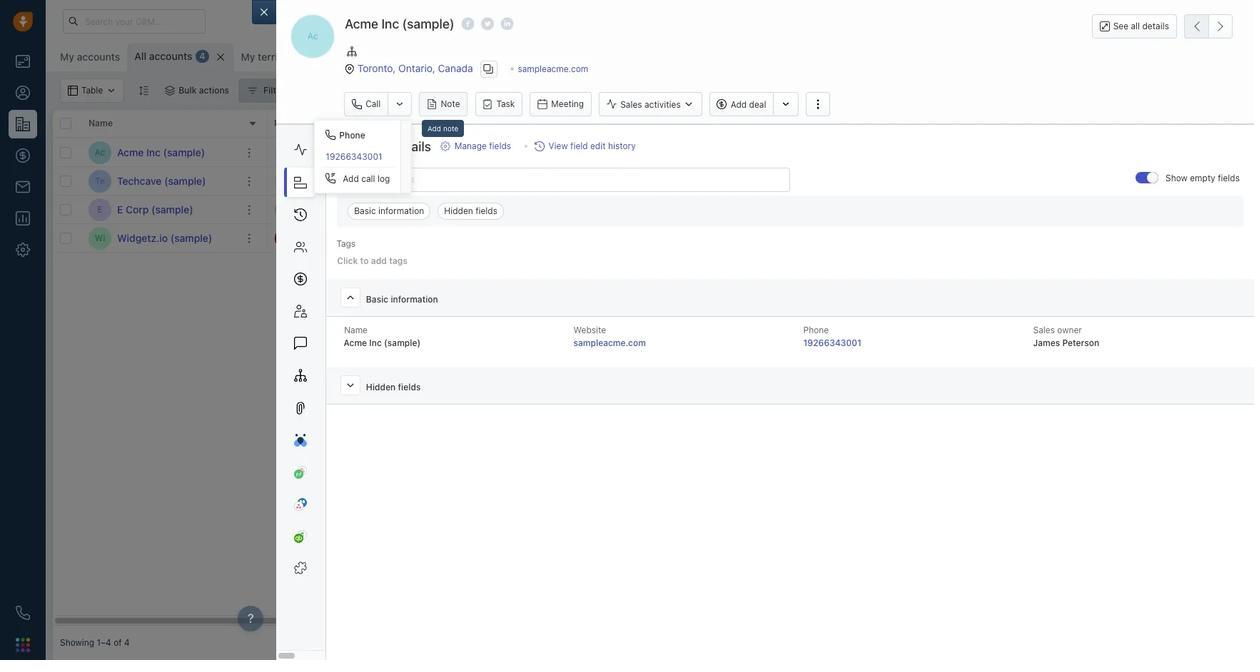 Task type: locate. For each thing, give the bounding box(es) containing it.
acme inc (sample) up more...
[[345, 16, 454, 31]]

inc inside "name acme inc (sample)"
[[369, 338, 382, 348]]

add
[[422, 204, 437, 215], [371, 255, 387, 266]]

j image
[[275, 227, 298, 250]]

tags
[[810, 118, 830, 129]]

e
[[117, 203, 123, 215], [97, 204, 103, 215]]

all
[[134, 50, 146, 62]]

accounts right all
[[149, 50, 192, 62]]

actions
[[199, 85, 229, 96]]

1 container_wx8msf4aqz5i3rn1 image from the left
[[165, 86, 175, 96]]

$ left 3,200
[[488, 174, 496, 187]]

website inside grid
[[381, 118, 415, 129]]

container_wx8msf4aqz5i3rn1 image for 'bulk actions' button
[[165, 86, 175, 96]]

1 row group from the left
[[53, 139, 267, 253]]

0 vertical spatial phone
[[917, 118, 943, 129]]

3
[[372, 51, 377, 62]]

website inside website sampleacme.com
[[574, 325, 606, 335]]

0 vertical spatial ac
[[307, 31, 318, 42]]

2 horizontal spatial phone
[[917, 118, 943, 129]]

hidden fields left 0
[[444, 206, 497, 216]]

add inside "tags click to add tags"
[[371, 255, 387, 266]]

1 vertical spatial james
[[1034, 338, 1060, 348]]

1 vertical spatial acme inc (sample)
[[117, 146, 205, 158]]

name acme inc (sample)
[[344, 325, 421, 348]]

owner inside sales owner james peterson
[[1058, 325, 1082, 335]]

0 vertical spatial sampleacme.com link
[[518, 63, 588, 74]]

note
[[443, 124, 459, 133]]

task button
[[475, 92, 522, 117]]

accounts
[[149, 50, 192, 62], [77, 51, 120, 63], [299, 51, 343, 63]]

0 horizontal spatial website
[[381, 118, 415, 129]]

0 horizontal spatial phone
[[339, 130, 365, 140]]

0 horizontal spatial click
[[337, 255, 358, 266]]

basic information up "name acme inc (sample)"
[[366, 294, 438, 305]]

1 vertical spatial ac
[[95, 147, 105, 158]]

0 horizontal spatial acme inc (sample)
[[117, 146, 205, 158]]

basic left +
[[354, 206, 376, 216]]

$ left 100
[[488, 146, 496, 159]]

acme inc (sample)
[[345, 16, 454, 31], [117, 146, 205, 158]]

2 vertical spatial acme
[[344, 338, 367, 348]]

2 horizontal spatial add
[[731, 99, 747, 110]]

1 horizontal spatial phone
[[804, 325, 829, 335]]

e down te at left
[[97, 204, 103, 215]]

james inside sales owner james peterson
[[1034, 338, 1060, 348]]

s image
[[275, 170, 298, 192]]

2 vertical spatial add
[[343, 173, 359, 184]]

to inside row
[[411, 204, 419, 215]]

1 horizontal spatial 19266343001 link
[[804, 338, 862, 348]]

empty
[[1190, 173, 1216, 184]]

Search your CRM... text field
[[63, 9, 206, 34]]

1 vertical spatial add
[[428, 124, 441, 133]]

details right all
[[1143, 21, 1170, 31]]

twitter circled image
[[481, 16, 494, 31]]

hidden fields down "name acme inc (sample)"
[[366, 382, 421, 392]]

row group containing acme inc (sample)
[[53, 139, 267, 253]]

2 vertical spatial $
[[488, 203, 496, 216]]

accounts left all
[[77, 51, 120, 63]]

0 vertical spatial information
[[378, 206, 424, 216]]

facebook circled image
[[461, 16, 474, 31]]

press space to select this row. row
[[53, 139, 267, 167], [267, 139, 1045, 167], [53, 167, 267, 196], [267, 167, 1045, 196], [53, 196, 267, 224], [267, 196, 1045, 224], [53, 224, 267, 253], [267, 224, 1045, 253]]

click for tags
[[337, 255, 358, 266]]

press space to select this row. row containing $ 100
[[267, 139, 1045, 167]]

0 vertical spatial name
[[89, 118, 113, 129]]

add for + click to add
[[422, 204, 437, 215]]

$ for $ 0
[[488, 203, 496, 216]]

0 vertical spatial basic
[[354, 206, 376, 216]]

0 vertical spatial add
[[731, 99, 747, 110]]

container_wx8msf4aqz5i3rn1 image left bulk at the left top
[[165, 86, 175, 96]]

0 vertical spatial details
[[1143, 21, 1170, 31]]

corp
[[126, 203, 149, 215]]

0 horizontal spatial add
[[371, 255, 387, 266]]

to
[[411, 204, 419, 215], [360, 255, 368, 266]]

2 vertical spatial sampleacme.com link
[[574, 338, 646, 348]]

tags down "+ click to add"
[[389, 255, 407, 266]]

click inside press space to select this row. row
[[389, 204, 409, 215]]

canada
[[438, 62, 473, 74]]

grid containing $ 100
[[53, 110, 1045, 626]]

inc inside press space to select this row. row
[[146, 146, 161, 158]]

dialog
[[252, 0, 1255, 660]]

add down +
[[371, 255, 387, 266]]

container_wx8msf4aqz5i3rn1 image left filter at the left
[[248, 86, 258, 96]]

phone element
[[9, 599, 37, 628]]

$
[[488, 146, 496, 159], [488, 174, 496, 187], [488, 203, 496, 216]]

2 vertical spatial sales
[[1034, 325, 1055, 335]]

$ for $ 100
[[488, 146, 496, 159]]

0 horizontal spatial tags
[[337, 238, 356, 249]]

1 horizontal spatial e
[[117, 203, 123, 215]]

1 horizontal spatial ac
[[307, 31, 318, 42]]

0 vertical spatial website
[[381, 118, 415, 129]]

my territory accounts button
[[234, 43, 348, 71], [241, 51, 343, 63]]

acme inc (sample) inside press space to select this row. row
[[117, 146, 205, 158]]

website
[[381, 118, 415, 129], [574, 325, 606, 335]]

inc
[[381, 16, 399, 31], [146, 146, 161, 158], [369, 338, 382, 348]]

ac inside row
[[95, 147, 105, 158]]

sales activities button
[[599, 92, 709, 117], [599, 92, 702, 117]]

1 horizontal spatial my
[[241, 51, 255, 63]]

next
[[703, 118, 722, 129]]

1 horizontal spatial 4
[[200, 51, 205, 62]]

1 horizontal spatial acme inc (sample)
[[345, 16, 454, 31]]

dialog containing acme inc (sample)
[[252, 0, 1255, 660]]

0 horizontal spatial james
[[613, 147, 639, 158]]

accounts for my
[[77, 51, 120, 63]]

bulk
[[179, 85, 197, 96]]

(sample) inside "name acme inc (sample)"
[[384, 338, 421, 348]]

1 vertical spatial name
[[344, 325, 367, 335]]

all accounts link
[[134, 49, 192, 64]]

1 vertical spatial sales
[[596, 118, 618, 129]]

owner inside grid
[[621, 118, 646, 129]]

add call log
[[343, 173, 390, 184]]

hidden
[[444, 206, 473, 216], [366, 382, 396, 392]]

add
[[731, 99, 747, 110], [428, 124, 441, 133], [343, 173, 359, 184]]

related
[[274, 118, 306, 129]]

container_wx8msf4aqz5i3rn1 image
[[165, 86, 175, 96], [248, 86, 258, 96]]

basic up "name acme inc (sample)"
[[366, 294, 389, 305]]

row group
[[53, 139, 267, 253], [267, 139, 1045, 253]]

ac up te at left
[[95, 147, 105, 158]]

100
[[498, 146, 518, 159]]

1 vertical spatial hidden fields
[[366, 382, 421, 392]]

1 vertical spatial 4
[[124, 638, 130, 649]]

1 vertical spatial sampleacme.com
[[381, 147, 452, 158]]

related contacts
[[274, 118, 345, 129]]

container_wx8msf4aqz5i3rn1 image for filter by button
[[248, 86, 258, 96]]

0 vertical spatial hidden fields
[[444, 206, 497, 216]]

phone image
[[16, 606, 30, 621]]

press space to select this row. row containing widgetz.io (sample)
[[53, 224, 267, 253]]

name inside "name acme inc (sample)"
[[344, 325, 367, 335]]

1 vertical spatial inc
[[146, 146, 161, 158]]

details up sampletechcave.com link
[[392, 139, 431, 154]]

19266343001
[[325, 151, 382, 162], [804, 338, 862, 348]]

add left call
[[343, 173, 359, 184]]

1 $ from the top
[[488, 146, 496, 159]]

container_wx8msf4aqz5i3rn1 image inside filter by button
[[248, 86, 258, 96]]

$ 0
[[488, 203, 506, 216]]

1 vertical spatial owner
[[1058, 325, 1082, 335]]

owner
[[621, 118, 646, 129], [1058, 325, 1082, 335]]

0 vertical spatial 19266343001
[[325, 151, 382, 162]]

1 vertical spatial details
[[392, 139, 431, 154]]

add down sampletechcave.com
[[422, 204, 437, 215]]

sampleacme.com link
[[518, 63, 588, 74], [381, 147, 452, 158], [574, 338, 646, 348]]

press space to select this row. row containing techcave (sample)
[[53, 167, 267, 196]]

1 vertical spatial website
[[574, 325, 606, 335]]

history
[[608, 141, 636, 152]]

1 horizontal spatial details
[[1143, 21, 1170, 31]]

1 horizontal spatial to
[[411, 204, 419, 215]]

1 horizontal spatial name
[[344, 325, 367, 335]]

information down log on the top left of page
[[378, 206, 424, 216]]

basic information
[[354, 206, 424, 216], [366, 294, 438, 305]]

e for e corp (sample)
[[117, 203, 123, 215]]

1 vertical spatial tags
[[389, 255, 407, 266]]

(sample)
[[402, 16, 454, 31], [163, 146, 205, 158], [164, 175, 206, 187], [151, 203, 193, 215], [170, 232, 212, 244], [384, 338, 421, 348]]

accounts right territory
[[299, 51, 343, 63]]

click
[[389, 204, 409, 215], [337, 255, 358, 266]]

1 horizontal spatial click
[[389, 204, 409, 215]]

fields right empty
[[1218, 173, 1240, 184]]

name inside row
[[89, 118, 113, 129]]

$ left 0
[[488, 203, 496, 216]]

phone
[[917, 118, 943, 129], [339, 130, 365, 140], [804, 325, 829, 335]]

2 row group from the left
[[267, 139, 1045, 253]]

name
[[89, 118, 113, 129], [344, 325, 367, 335]]

add left deal
[[731, 99, 747, 110]]

ontario,
[[398, 62, 435, 74]]

see
[[1114, 21, 1129, 31]]

0 vertical spatial sampleacme.com
[[518, 63, 588, 74]]

0 horizontal spatial peterson
[[641, 147, 677, 158]]

0 horizontal spatial to
[[360, 255, 368, 266]]

0 vertical spatial hidden
[[444, 206, 473, 216]]

0 horizontal spatial owner
[[621, 118, 646, 129]]

0 vertical spatial click
[[389, 204, 409, 215]]

information up "name acme inc (sample)"
[[391, 294, 438, 305]]

0 vertical spatial $
[[488, 146, 496, 159]]

1 horizontal spatial peterson
[[1063, 338, 1100, 348]]

sales for sales activities
[[620, 99, 642, 110]]

0 vertical spatial acme inc (sample)
[[345, 16, 454, 31]]

1 horizontal spatial sales
[[620, 99, 642, 110]]

3 $ from the top
[[488, 203, 496, 216]]

more...
[[379, 51, 409, 62]]

filter by
[[264, 85, 297, 96]]

grid
[[53, 110, 1045, 626]]

1 horizontal spatial add
[[422, 204, 437, 215]]

2 $ from the top
[[488, 174, 496, 187]]

0 horizontal spatial accounts
[[77, 51, 120, 63]]

1 vertical spatial click
[[337, 255, 358, 266]]

4 up bulk actions
[[200, 51, 205, 62]]

website for website sampleacme.com
[[574, 325, 606, 335]]

owner for sales owner
[[621, 118, 646, 129]]

hidden down "name acme inc (sample)"
[[366, 382, 396, 392]]

4
[[200, 51, 205, 62], [124, 638, 130, 649]]

1 horizontal spatial container_wx8msf4aqz5i3rn1 image
[[248, 86, 258, 96]]

2 vertical spatial inc
[[369, 338, 382, 348]]

1 my from the left
[[60, 51, 74, 63]]

2 horizontal spatial sales
[[1034, 325, 1055, 335]]

see all details button
[[1092, 14, 1177, 39]]

$ 100
[[488, 146, 518, 159]]

container_wx8msf4aqz5i3rn1 image inside 'bulk actions' button
[[165, 86, 175, 96]]

sampleacme.com
[[518, 63, 588, 74], [381, 147, 452, 158], [574, 338, 646, 348]]

1 vertical spatial peterson
[[1063, 338, 1100, 348]]

1 vertical spatial basic
[[366, 294, 389, 305]]

4 right of
[[124, 638, 130, 649]]

add left note
[[428, 124, 441, 133]]

0 horizontal spatial e
[[97, 204, 103, 215]]

peterson
[[641, 147, 677, 158], [1063, 338, 1100, 348]]

note button
[[419, 92, 468, 117]]

0 horizontal spatial add
[[343, 173, 359, 184]]

toronto, ontario, canada link
[[357, 62, 473, 74]]

hidden left $ 0
[[444, 206, 473, 216]]

2 my from the left
[[241, 51, 255, 63]]

$ 3,200
[[488, 174, 530, 187]]

19266343001 link
[[315, 146, 400, 167], [804, 338, 862, 348]]

view
[[548, 141, 568, 152]]

james inside press space to select this row. row
[[613, 147, 639, 158]]

1 vertical spatial acme
[[117, 146, 144, 158]]

note
[[440, 99, 460, 109]]

to inside "tags click to add tags"
[[360, 255, 368, 266]]

phone inside grid
[[917, 118, 943, 129]]

cell
[[803, 139, 910, 166], [910, 139, 1017, 166], [588, 196, 695, 223], [695, 196, 803, 223], [803, 196, 910, 223], [910, 196, 1017, 223]]

0 vertical spatial james
[[613, 147, 639, 158]]

basic
[[354, 206, 376, 216], [366, 294, 389, 305]]

name for name
[[89, 118, 113, 129]]

freshworks switcher image
[[16, 638, 30, 652]]

1 vertical spatial 19266343001
[[804, 338, 862, 348]]

ac
[[307, 31, 318, 42], [95, 147, 105, 158]]

1 horizontal spatial owner
[[1058, 325, 1082, 335]]

bulk actions
[[179, 85, 229, 96]]

acme inc (sample) down 'name' row
[[117, 146, 205, 158]]

1 horizontal spatial website
[[574, 325, 606, 335]]

my
[[60, 51, 74, 63], [241, 51, 255, 63]]

0 horizontal spatial hidden
[[366, 382, 396, 392]]

show empty fields
[[1166, 173, 1240, 184]]

website for website
[[381, 118, 415, 129]]

add inside button
[[731, 99, 747, 110]]

ac up my territory accounts
[[307, 31, 318, 42]]

add inside tooltip
[[428, 124, 441, 133]]

basic information down log on the top left of page
[[354, 206, 424, 216]]

tags right j image
[[337, 238, 356, 249]]

2 container_wx8msf4aqz5i3rn1 image from the left
[[248, 86, 258, 96]]

1 vertical spatial 19266343001 link
[[804, 338, 862, 348]]

1 horizontal spatial hidden
[[444, 206, 473, 216]]

name for name acme inc (sample)
[[344, 325, 367, 335]]

james peterson
[[613, 147, 677, 158]]

showing 1–4 of 4
[[60, 638, 130, 649]]

click inside "tags click to add tags"
[[337, 255, 358, 266]]

add deal
[[731, 99, 766, 110]]

2 vertical spatial phone
[[804, 325, 829, 335]]

0 vertical spatial to
[[411, 204, 419, 215]]

1 vertical spatial sampleacme.com link
[[381, 147, 452, 158]]

details
[[1143, 21, 1170, 31], [392, 139, 431, 154]]

1 horizontal spatial james
[[1034, 338, 1060, 348]]

add for add call log
[[343, 173, 359, 184]]

information
[[378, 206, 424, 216], [391, 294, 438, 305]]

view field edit history
[[548, 141, 636, 152]]

fields left 0
[[475, 206, 497, 216]]

sampleacme.com inside press space to select this row. row
[[381, 147, 452, 158]]

3 more... button
[[352, 47, 417, 67]]

e left corp
[[117, 203, 123, 215]]

0 horizontal spatial sales
[[596, 118, 618, 129]]

manage fields
[[454, 141, 511, 152]]

0 vertical spatial peterson
[[641, 147, 677, 158]]

0 horizontal spatial ac
[[95, 147, 105, 158]]

sales inside grid
[[596, 118, 618, 129]]

press space to select this row. row containing $ 3,200
[[267, 167, 1045, 196]]

acme inside "name acme inc (sample)"
[[344, 338, 367, 348]]

0 vertical spatial add
[[422, 204, 437, 215]]



Task type: vqa. For each thing, say whether or not it's contained in the screenshot.


Task type: describe. For each thing, give the bounding box(es) containing it.
meeting
[[551, 99, 584, 109]]

acme inside grid
[[117, 146, 144, 158]]

sales activities
[[620, 99, 681, 110]]

$ for $ 3,200
[[488, 174, 496, 187]]

e corp (sample) link
[[117, 202, 193, 217]]

field
[[570, 141, 588, 152]]

territory
[[258, 51, 297, 63]]

details inside button
[[1143, 21, 1170, 31]]

row group containing $ 100
[[267, 139, 1045, 253]]

Search fields text field
[[340, 168, 790, 192]]

to for tags
[[360, 255, 368, 266]]

j image
[[275, 198, 298, 221]]

l image
[[275, 141, 298, 164]]

to for +
[[411, 204, 419, 215]]

0 horizontal spatial 19266343001
[[325, 151, 382, 162]]

phone inside phone 19266343001
[[804, 325, 829, 335]]

account
[[340, 139, 389, 154]]

+ click to add
[[381, 204, 437, 215]]

0 vertical spatial 19266343001 link
[[315, 146, 400, 167]]

toronto, ontario, canada
[[357, 62, 473, 74]]

1 vertical spatial phone
[[339, 130, 365, 140]]

add deal button
[[709, 92, 773, 117]]

view field edit history link
[[535, 140, 636, 153]]

open
[[488, 118, 511, 129]]

manage
[[454, 141, 486, 152]]

sampletechcave.com
[[381, 176, 466, 186]]

by
[[287, 85, 297, 96]]

1 vertical spatial information
[[391, 294, 438, 305]]

1 horizontal spatial tags
[[389, 255, 407, 266]]

techcave (sample) link
[[117, 174, 206, 188]]

0 vertical spatial basic information
[[354, 206, 424, 216]]

3,200
[[498, 174, 530, 187]]

of
[[114, 638, 122, 649]]

acme inc (sample) link
[[117, 145, 205, 160]]

press space to select this row. row containing $ 0
[[267, 196, 1045, 224]]

0 vertical spatial tags
[[337, 238, 356, 249]]

fields down the open
[[489, 141, 511, 152]]

account details
[[340, 139, 431, 154]]

1 horizontal spatial hidden fields
[[444, 206, 497, 216]]

widgetz.io (sample)
[[117, 232, 212, 244]]

2 horizontal spatial accounts
[[299, 51, 343, 63]]

my for my accounts
[[60, 51, 74, 63]]

add note tooltip
[[422, 120, 464, 141]]

name row
[[53, 110, 267, 139]]

see all details
[[1114, 21, 1170, 31]]

task
[[496, 99, 515, 109]]

2 vertical spatial sampleacme.com
[[574, 338, 646, 348]]

⌘
[[424, 52, 432, 62]]

techcave
[[117, 175, 162, 187]]

call link
[[344, 92, 388, 117]]

edit
[[590, 141, 606, 152]]

bulk actions button
[[156, 79, 239, 103]]

e corp (sample)
[[117, 203, 193, 215]]

0
[[498, 203, 506, 216]]

peterson inside sales owner james peterson
[[1063, 338, 1100, 348]]

container_wx8msf4aqz5i3rn1 image
[[599, 147, 609, 157]]

wi
[[95, 233, 105, 243]]

activities
[[644, 99, 681, 110]]

fields down "name acme inc (sample)"
[[398, 382, 421, 392]]

send email image
[[1113, 15, 1123, 27]]

1 vertical spatial hidden
[[366, 382, 396, 392]]

add note
[[428, 124, 459, 133]]

deal
[[749, 99, 766, 110]]

4 inside all accounts 4
[[200, 51, 205, 62]]

showing
[[60, 638, 94, 649]]

accounts for all
[[149, 50, 192, 62]]

3 more...
[[372, 51, 409, 62]]

owner for sales owner james peterson
[[1058, 325, 1082, 335]]

1 horizontal spatial 19266343001
[[804, 338, 862, 348]]

tags click to add tags
[[337, 238, 407, 266]]

widgetz.io
[[117, 232, 168, 244]]

manage fields link
[[441, 140, 511, 153]]

open deals amount
[[488, 118, 570, 129]]

peterson inside grid
[[641, 147, 677, 158]]

activity
[[724, 118, 756, 129]]

0 vertical spatial acme
[[345, 16, 378, 31]]

te
[[95, 176, 105, 186]]

techcave (sample)
[[117, 175, 206, 187]]

sales owner james peterson
[[1034, 325, 1100, 348]]

add for add note
[[428, 124, 441, 133]]

contacts
[[308, 118, 345, 129]]

filter
[[264, 85, 285, 96]]

sales for sales owner
[[596, 118, 618, 129]]

sales inside sales owner james peterson
[[1034, 325, 1055, 335]]

show
[[1166, 173, 1188, 184]]

amount
[[538, 118, 570, 129]]

deals
[[513, 118, 536, 129]]

toronto,
[[357, 62, 395, 74]]

my territory accounts
[[241, 51, 343, 63]]

1–4
[[97, 638, 111, 649]]

my accounts
[[60, 51, 120, 63]]

add for add deal
[[731, 99, 747, 110]]

e for e
[[97, 204, 103, 215]]

add for tags click to add tags
[[371, 255, 387, 266]]

+
[[381, 204, 387, 215]]

linkedin circled image
[[500, 16, 513, 31]]

log
[[377, 173, 390, 184]]

ac button
[[290, 14, 335, 59]]

meeting button
[[530, 92, 592, 117]]

click for +
[[389, 204, 409, 215]]

ac inside button
[[307, 31, 318, 42]]

0 vertical spatial inc
[[381, 16, 399, 31]]

sampletechcave.com link
[[381, 176, 466, 186]]

press space to select this row. row containing acme inc (sample)
[[53, 139, 267, 167]]

call
[[365, 99, 380, 109]]

⌘ o
[[424, 52, 441, 62]]

press space to select this row. row containing e corp (sample)
[[53, 196, 267, 224]]

0 horizontal spatial details
[[392, 139, 431, 154]]

phone 19266343001
[[804, 325, 862, 348]]

sales owner
[[596, 118, 646, 129]]

my for my territory accounts
[[241, 51, 255, 63]]

all
[[1131, 21, 1140, 31]]

call button
[[344, 92, 388, 117]]

o
[[434, 52, 441, 62]]

website sampleacme.com
[[574, 325, 646, 348]]

0 horizontal spatial 4
[[124, 638, 130, 649]]

filter by button
[[239, 79, 306, 103]]

call
[[361, 173, 375, 184]]

1 vertical spatial basic information
[[366, 294, 438, 305]]

0 horizontal spatial hidden fields
[[366, 382, 421, 392]]



